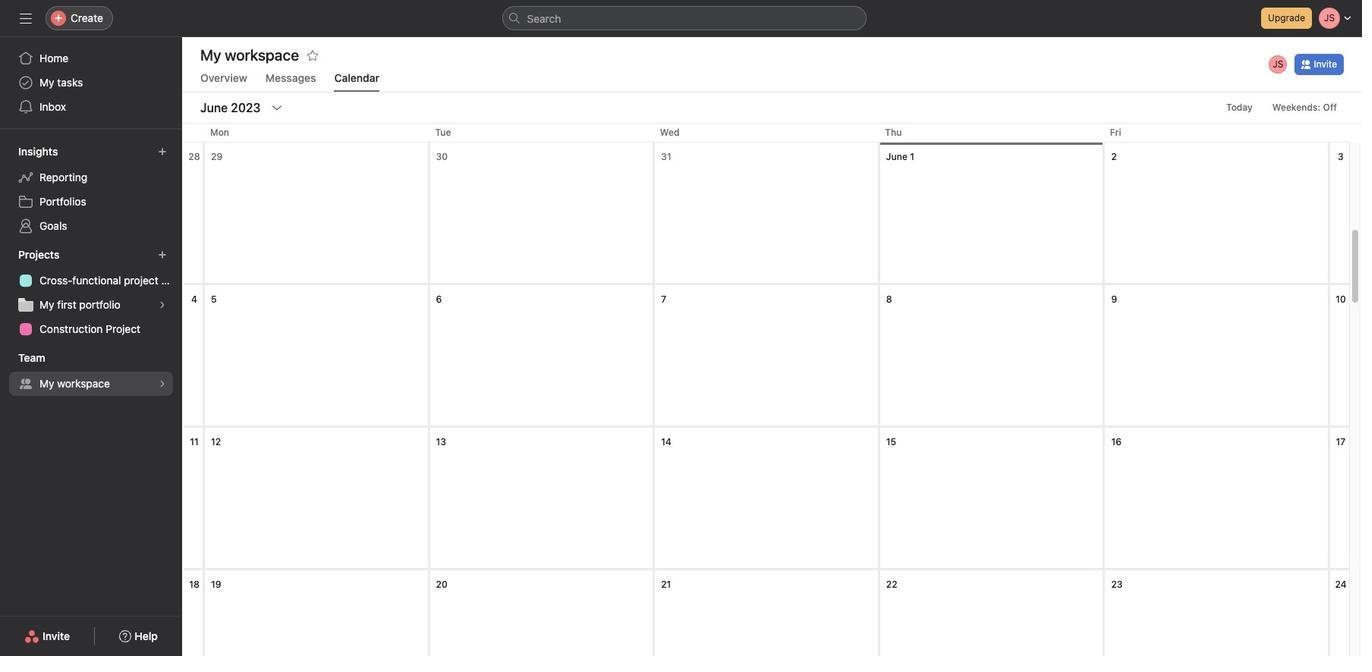 Task type: locate. For each thing, give the bounding box(es) containing it.
21
[[661, 579, 671, 590]]

messages
[[266, 71, 316, 84]]

8
[[886, 294, 892, 305]]

my workspace
[[200, 46, 299, 64]]

home link
[[9, 46, 173, 71]]

24
[[1335, 579, 1347, 590]]

0 horizontal spatial invite
[[43, 630, 70, 643]]

1 vertical spatial invite
[[43, 630, 70, 643]]

june 2023
[[200, 101, 261, 115]]

2 my from the top
[[39, 298, 54, 311]]

1 horizontal spatial invite button
[[1295, 54, 1344, 75]]

help button
[[109, 623, 168, 650]]

0 vertical spatial invite
[[1314, 58, 1337, 70]]

team button
[[15, 348, 59, 369]]

23
[[1111, 579, 1123, 590]]

my inside my tasks link
[[39, 76, 54, 89]]

hide sidebar image
[[20, 12, 32, 24]]

see details, my workspace image
[[158, 379, 167, 389]]

5
[[211, 294, 217, 305]]

portfolios
[[39, 195, 86, 208]]

1 my from the top
[[39, 76, 54, 89]]

cross-
[[39, 274, 72, 287]]

help
[[135, 630, 158, 643]]

reporting
[[39, 171, 87, 184]]

new insights image
[[158, 147, 167, 156]]

invite button
[[1295, 54, 1344, 75], [14, 623, 80, 650]]

my inside my first portfolio link
[[39, 298, 54, 311]]

1 vertical spatial invite button
[[14, 623, 80, 650]]

goals
[[39, 219, 67, 232]]

31
[[661, 151, 671, 162]]

19
[[211, 579, 221, 590]]

inbox
[[39, 100, 66, 113]]

my
[[39, 76, 54, 89], [39, 298, 54, 311], [39, 377, 54, 390]]

my first portfolio link
[[9, 293, 173, 317]]

weekends: off button
[[1266, 97, 1344, 118]]

13
[[436, 436, 446, 448]]

1
[[910, 151, 915, 162]]

28
[[188, 151, 200, 162]]

1 vertical spatial my
[[39, 298, 54, 311]]

invite
[[1314, 58, 1337, 70], [43, 630, 70, 643]]

calendar
[[334, 71, 379, 84]]

my left 'first'
[[39, 298, 54, 311]]

my inside my workspace link
[[39, 377, 54, 390]]

my for my first portfolio
[[39, 298, 54, 311]]

upgrade
[[1268, 12, 1305, 24]]

2 vertical spatial my
[[39, 377, 54, 390]]

construction
[[39, 323, 103, 335]]

0 vertical spatial my
[[39, 76, 54, 89]]

cross-functional project plan
[[39, 274, 182, 287]]

17
[[1336, 436, 1346, 448]]

js
[[1273, 58, 1284, 70]]

inbox link
[[9, 95, 173, 119]]

20
[[436, 579, 448, 590]]

plan
[[161, 274, 182, 287]]

my left "tasks"
[[39, 76, 54, 89]]

projects element
[[0, 241, 182, 345]]

off
[[1323, 102, 1337, 113]]

team
[[18, 351, 45, 364]]

3 my from the top
[[39, 377, 54, 390]]

today
[[1227, 102, 1253, 113]]

global element
[[0, 37, 182, 128]]

tasks
[[57, 76, 83, 89]]

pick month image
[[271, 102, 283, 114]]

my down "team" dropdown button
[[39, 377, 54, 390]]

insights element
[[0, 138, 182, 241]]

7
[[661, 294, 667, 305]]

project
[[124, 274, 158, 287]]

30
[[436, 151, 448, 162]]

18
[[189, 579, 199, 590]]

june 1
[[886, 151, 915, 162]]

14
[[661, 436, 672, 448]]

Search tasks, projects, and more text field
[[502, 6, 866, 30]]

0 horizontal spatial invite button
[[14, 623, 80, 650]]

1 horizontal spatial invite
[[1314, 58, 1337, 70]]

12
[[211, 436, 221, 448]]

home
[[39, 52, 68, 65]]

add to starred image
[[307, 49, 319, 61]]

16
[[1111, 436, 1122, 448]]

reporting link
[[9, 165, 173, 190]]

workspace
[[57, 377, 110, 390]]



Task type: describe. For each thing, give the bounding box(es) containing it.
11
[[190, 436, 199, 448]]

overview link
[[200, 71, 247, 92]]

insights
[[18, 145, 58, 158]]

messages link
[[266, 71, 316, 92]]

0 vertical spatial invite button
[[1295, 54, 1344, 75]]

22
[[886, 579, 898, 590]]

overview
[[200, 71, 247, 84]]

cross-functional project plan link
[[9, 269, 182, 293]]

new project or portfolio image
[[158, 250, 167, 260]]

projects
[[18, 248, 60, 261]]

weekends: off
[[1273, 102, 1337, 113]]

create button
[[46, 6, 113, 30]]

first
[[57, 298, 76, 311]]

wed
[[660, 127, 680, 138]]

functional
[[72, 274, 121, 287]]

my for my workspace
[[39, 377, 54, 390]]

goals link
[[9, 214, 173, 238]]

upgrade button
[[1262, 8, 1312, 29]]

portfolio
[[79, 298, 120, 311]]

tue
[[435, 127, 451, 138]]

weekends:
[[1273, 102, 1321, 113]]

6
[[436, 294, 442, 305]]

see details, my first portfolio image
[[158, 301, 167, 310]]

4
[[191, 294, 197, 305]]

today button
[[1220, 97, 1260, 118]]

teams element
[[0, 345, 182, 399]]

my first portfolio
[[39, 298, 120, 311]]

my for my tasks
[[39, 76, 54, 89]]

invite for top invite button
[[1314, 58, 1337, 70]]

mon
[[210, 127, 229, 138]]

15
[[886, 436, 897, 448]]

thu
[[885, 127, 902, 138]]

3
[[1338, 151, 1344, 162]]

2
[[1111, 151, 1117, 162]]

9
[[1111, 294, 1117, 305]]

fri
[[1110, 127, 1121, 138]]

my workspace link
[[9, 372, 173, 396]]

projects button
[[15, 244, 73, 266]]

10
[[1336, 294, 1346, 305]]

calendar link
[[334, 71, 379, 92]]

portfolios link
[[9, 190, 173, 214]]

create
[[71, 11, 103, 24]]

june
[[886, 151, 908, 162]]

my tasks
[[39, 76, 83, 89]]

invite for left invite button
[[43, 630, 70, 643]]

my tasks link
[[9, 71, 173, 95]]

29
[[211, 151, 223, 162]]

construction project
[[39, 323, 140, 335]]

construction project link
[[9, 317, 173, 342]]

my workspace
[[39, 377, 110, 390]]

project
[[106, 323, 140, 335]]



Task type: vqa. For each thing, say whether or not it's contained in the screenshot.
top the project
no



